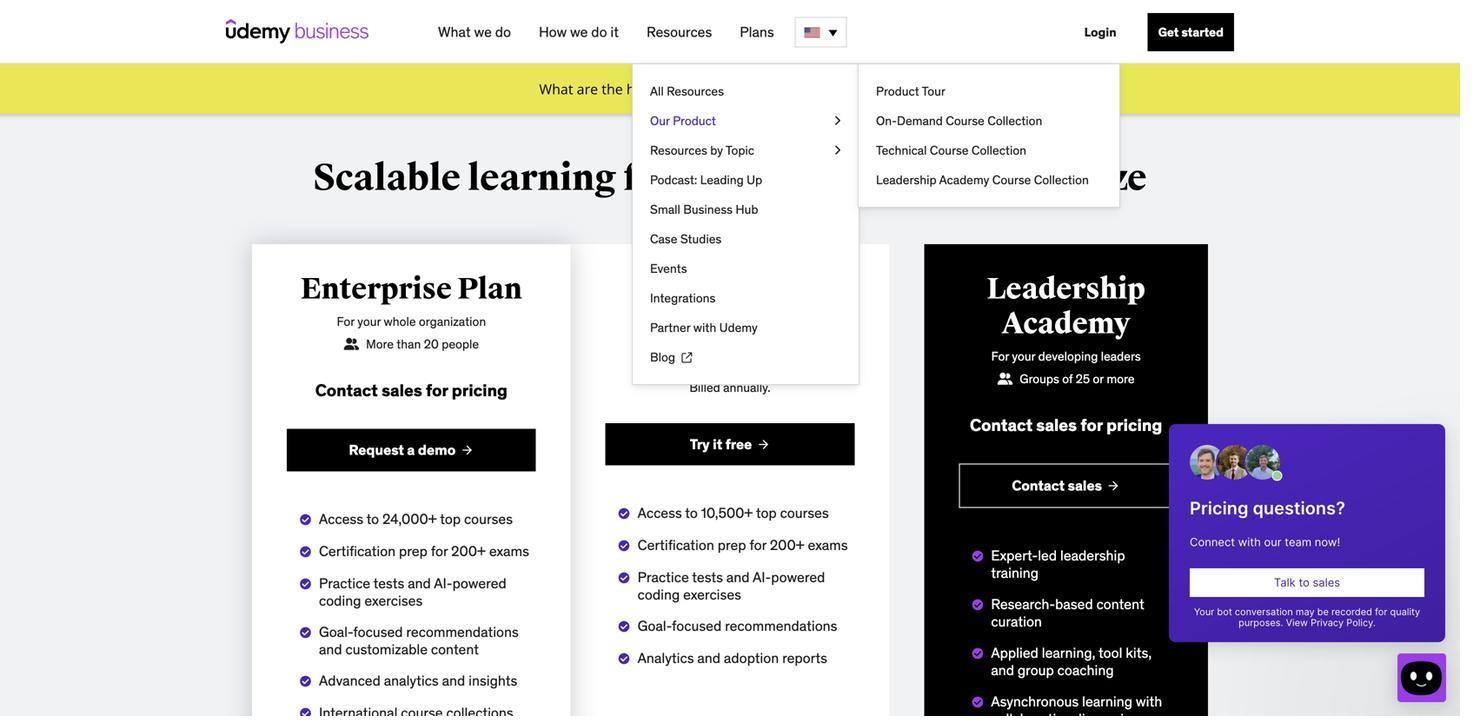 Task type: vqa. For each thing, say whether or not it's contained in the screenshot.
WHOLE
yes



Task type: locate. For each thing, give the bounding box(es) containing it.
coding up customizable
[[319, 592, 361, 610]]

0 vertical spatial contact
[[315, 380, 378, 401]]

1 horizontal spatial we
[[570, 23, 588, 41]]

20
[[424, 336, 439, 352], [720, 336, 734, 352]]

0 horizontal spatial powered
[[453, 574, 507, 592]]

top for enterprise
[[440, 510, 461, 528]]

case studies
[[650, 231, 722, 247]]

request a demo
[[349, 441, 456, 459]]

access to 24,000+ top courses
[[319, 510, 513, 528]]

sales down "groups"
[[1036, 415, 1077, 435]]

1 horizontal spatial the
[[834, 79, 856, 98]]

academy down technical course collection
[[939, 172, 990, 188]]

asynchronous
[[991, 693, 1079, 710]]

contact down "groups"
[[970, 415, 1033, 435]]

recommendations for enterprise
[[406, 623, 519, 641]]

certification prep for 200+ exams down access to 24,000+ top courses
[[319, 542, 529, 560]]

certification prep for 200+ exams for enterprise
[[319, 542, 529, 560]]

focused for enterprise
[[353, 623, 403, 641]]

solid image left "groups"
[[998, 373, 1013, 385]]

applied learning, tool kits, and group coaching
[[991, 644, 1152, 679]]

1 horizontal spatial practice
[[638, 569, 689, 586]]

it right try
[[713, 435, 722, 453]]

0 horizontal spatial recommendations
[[406, 623, 519, 641]]

it right how
[[611, 23, 619, 41]]

what inside what we do popup button
[[438, 23, 471, 41]]

blog
[[650, 349, 678, 365]]

ai-
[[753, 569, 771, 586], [434, 574, 453, 592]]

1 the from the left
[[834, 79, 856, 98]]

collection for academy
[[1034, 172, 1089, 188]]

contact sales
[[1012, 477, 1102, 495]]

and up advanced
[[319, 640, 342, 658]]

leadership academy for your developing leaders
[[987, 271, 1145, 364]]

200+ for team
[[770, 536, 805, 554]]

1 we from the left
[[474, 23, 492, 41]]

certification for enterprise plan
[[319, 542, 396, 560]]

academy up developing
[[1002, 306, 1131, 342]]

1 horizontal spatial ai-
[[753, 569, 771, 586]]

all
[[650, 83, 664, 99]]

resources down our product
[[650, 143, 707, 158]]

leadership up developing
[[987, 271, 1145, 307]]

2 plan from the left
[[740, 271, 805, 307]]

contact sales for pricing down than
[[315, 380, 508, 401]]

your up '2-'
[[714, 314, 737, 329]]

1 vertical spatial solid image
[[998, 373, 1013, 385]]

partner
[[650, 320, 691, 336]]

exams
[[808, 536, 848, 554], [489, 542, 529, 560]]

exercises up the goal-focused recommendations and customizable content
[[365, 592, 423, 610]]

collaborative
[[991, 710, 1071, 716]]

partner with udemy link
[[633, 313, 859, 342]]

0 horizontal spatial plan
[[458, 271, 522, 307]]

pricing for plan
[[452, 380, 508, 401]]

on-demand course collection
[[876, 113, 1043, 129]]

exercises up goal-focused recommendations
[[683, 586, 741, 604]]

1 vertical spatial contact
[[970, 415, 1033, 435]]

it inside try it free link
[[713, 435, 722, 453]]

groups
[[1020, 371, 1059, 387]]

get left report
[[808, 79, 831, 98]]

for up '2-'
[[693, 314, 711, 329]]

sales for plan
[[382, 380, 422, 401]]

to for enterprise plan
[[366, 510, 379, 528]]

1 horizontal spatial to
[[685, 504, 698, 522]]

20 inside team plan for your team 2-20 people
[[720, 336, 734, 352]]

course down "on-demand course collection" link
[[930, 143, 969, 158]]

for left developing
[[991, 349, 1009, 364]]

content inside the research-based content curation
[[1097, 595, 1145, 613]]

pricing for academy
[[1107, 415, 1162, 435]]

do for how we do it
[[591, 23, 607, 41]]

plan up team
[[740, 271, 805, 307]]

access
[[638, 504, 682, 522], [319, 510, 363, 528]]

organizations
[[683, 156, 927, 201]]

0 vertical spatial sales
[[382, 380, 422, 401]]

0 horizontal spatial product
[[673, 113, 716, 129]]

0 horizontal spatial goal-
[[319, 623, 353, 641]]

10,500+
[[701, 504, 753, 522]]

contact up led
[[1012, 477, 1065, 495]]

access for team
[[638, 504, 682, 522]]

the left report
[[834, 79, 856, 98]]

for down access to 24,000+ top courses
[[431, 542, 448, 560]]

ai- up the goal-focused recommendations and customizable content
[[434, 574, 453, 592]]

with up '2-'
[[693, 320, 717, 336]]

exercises
[[683, 586, 741, 604], [365, 592, 423, 610]]

course up technical course collection
[[946, 113, 985, 129]]

powered up the goal-focused recommendations and customizable content
[[453, 574, 507, 592]]

practice tests and ai-powered coding exercises up goal-focused recommendations
[[638, 569, 825, 604]]

1 vertical spatial pricing
[[1107, 415, 1162, 435]]

1 horizontal spatial pricing
[[1107, 415, 1162, 435]]

certification prep for 200+ exams down access to 10,500+ top courses
[[638, 536, 848, 554]]

contact down more
[[315, 380, 378, 401]]

contact sales for pricing for academy
[[970, 415, 1162, 435]]

than
[[397, 336, 421, 352]]

1 horizontal spatial exercises
[[683, 586, 741, 604]]

1 horizontal spatial certification prep for 200+ exams
[[638, 536, 848, 554]]

1 plan from the left
[[458, 271, 522, 307]]

for for team plan
[[693, 314, 711, 329]]

course
[[946, 113, 985, 129], [930, 143, 969, 158], [992, 172, 1031, 188]]

blog link
[[633, 342, 859, 372]]

coding up the analytics
[[638, 586, 680, 604]]

1 horizontal spatial your
[[714, 314, 737, 329]]

and up the goal-focused recommendations and customizable content
[[408, 574, 431, 592]]

1 horizontal spatial tests
[[692, 569, 723, 586]]

1 do from the left
[[495, 23, 511, 41]]

by
[[710, 143, 723, 158]]

0 vertical spatial leadership
[[876, 172, 937, 188]]

solid image left more
[[344, 338, 359, 350]]

for down enterprise
[[337, 314, 355, 329]]

courses right 10,500+
[[780, 504, 829, 522]]

tests up goal-focused recommendations
[[692, 569, 723, 586]]

1 vertical spatial with
[[1136, 693, 1162, 710]]

1 vertical spatial collection
[[972, 143, 1027, 158]]

2 we from the left
[[570, 23, 588, 41]]

team
[[740, 314, 767, 329]]

0 vertical spatial collection
[[988, 113, 1043, 129]]

1 horizontal spatial 20
[[720, 336, 734, 352]]

0 horizontal spatial access
[[319, 510, 363, 528]]

courses right "24,000+"
[[464, 510, 513, 528]]

course down technical course collection link
[[992, 172, 1031, 188]]

exams for team plan
[[808, 536, 848, 554]]

0 vertical spatial solid image
[[344, 338, 359, 350]]

curation
[[991, 613, 1042, 630]]

0 vertical spatial academy
[[939, 172, 990, 188]]

plan inside enterprise plan for your whole organization
[[458, 271, 522, 307]]

1 horizontal spatial of
[[1062, 371, 1073, 387]]

2024?
[[733, 80, 771, 98]]

courses for enterprise plan
[[464, 510, 513, 528]]

sales
[[382, 380, 422, 401], [1036, 415, 1077, 435], [1068, 477, 1102, 495]]

for inside team plan for your team 2-20 people
[[693, 314, 711, 329]]

we left how
[[474, 23, 492, 41]]

1 horizontal spatial product
[[876, 83, 919, 99]]

1 vertical spatial course
[[930, 143, 969, 158]]

your inside leadership academy for your developing leaders
[[1012, 349, 1035, 364]]

1 horizontal spatial people
[[737, 336, 775, 352]]

based
[[1055, 595, 1093, 613]]

0 horizontal spatial 20
[[424, 336, 439, 352]]

0 horizontal spatial certification
[[319, 542, 396, 560]]

top right 10,500+
[[756, 504, 777, 522]]

practice for team
[[638, 569, 689, 586]]

applied
[[991, 644, 1039, 662]]

practice up the analytics
[[638, 569, 689, 586]]

1 vertical spatial of
[[1062, 371, 1073, 387]]

coding
[[638, 586, 680, 604], [319, 592, 361, 610]]

plan inside team plan for your team 2-20 people
[[740, 271, 805, 307]]

academy inside leadership academy for your developing leaders
[[1002, 306, 1131, 342]]

content right based
[[1097, 595, 1145, 613]]

enterprise plan for your whole organization
[[301, 271, 522, 329]]

0 horizontal spatial pricing
[[452, 380, 508, 401]]

1 horizontal spatial it
[[713, 435, 722, 453]]

0 horizontal spatial what
[[438, 23, 471, 41]]

get started
[[1158, 24, 1224, 40]]

goal- for team plan
[[638, 617, 672, 635]]

0 vertical spatial it
[[611, 23, 619, 41]]

access left 10,500+
[[638, 504, 682, 522]]

scalable
[[313, 156, 461, 201]]

people down organization
[[442, 336, 479, 352]]

0 horizontal spatial focused
[[353, 623, 403, 641]]

pricing down the more
[[1107, 415, 1162, 435]]

external link image
[[682, 352, 692, 363]]

your inside enterprise plan for your whole organization
[[357, 314, 381, 329]]

recommendations up insights
[[406, 623, 519, 641]]

1 vertical spatial learning
[[1082, 693, 1133, 710]]

1 horizontal spatial with
[[1136, 693, 1162, 710]]

1 horizontal spatial certification
[[638, 536, 714, 554]]

goal- inside the goal-focused recommendations and customizable content
[[319, 623, 353, 641]]

do for what we do
[[495, 23, 511, 41]]

1 vertical spatial what
[[539, 80, 573, 98]]

practice tests and ai-powered coding exercises up the goal-focused recommendations and customizable content
[[319, 574, 507, 610]]

1 vertical spatial it
[[713, 435, 722, 453]]

contact
[[315, 380, 378, 401], [970, 415, 1033, 435], [1012, 477, 1065, 495]]

practice
[[638, 569, 689, 586], [319, 574, 370, 592]]

ai- for team
[[753, 569, 771, 586]]

2 do from the left
[[591, 23, 607, 41]]

annually.
[[723, 380, 771, 395]]

practice for enterprise
[[319, 574, 370, 592]]

top right "24,000+"
[[440, 510, 461, 528]]

2 20 from the left
[[720, 336, 734, 352]]

coding for team plan
[[638, 586, 680, 604]]

to left 10,500+
[[685, 504, 698, 522]]

hub
[[736, 202, 758, 217]]

leadership academy course collection
[[876, 172, 1089, 188]]

prep for team
[[718, 536, 746, 554]]

2 horizontal spatial for
[[991, 349, 1009, 364]]

udemy
[[719, 320, 758, 336]]

leadership inside menu navigation
[[876, 172, 937, 188]]

of left 25
[[1062, 371, 1073, 387]]

focused inside the goal-focused recommendations and customizable content
[[353, 623, 403, 641]]

2 horizontal spatial your
[[1012, 349, 1035, 364]]

1 horizontal spatial exams
[[808, 536, 848, 554]]

recommendations for team
[[725, 617, 837, 635]]

0 horizontal spatial solid image
[[344, 338, 359, 350]]

collection
[[988, 113, 1043, 129], [972, 143, 1027, 158], [1034, 172, 1089, 188]]

do left how
[[495, 23, 511, 41]]

0 horizontal spatial the
[[602, 80, 623, 98]]

20 down udemy
[[720, 336, 734, 352]]

resources up our product
[[667, 83, 724, 99]]

0 horizontal spatial practice tests and ai-powered coding exercises
[[319, 574, 507, 610]]

goal- up advanced
[[319, 623, 353, 641]]

1 horizontal spatial 200+
[[770, 536, 805, 554]]

resources up skills
[[647, 23, 712, 41]]

analytics
[[384, 672, 439, 690]]

top
[[756, 504, 777, 522], [440, 510, 461, 528]]

1 horizontal spatial contact sales for pricing
[[970, 415, 1162, 435]]

0 horizontal spatial content
[[431, 640, 479, 658]]

and left "group"
[[991, 661, 1014, 679]]

1 horizontal spatial access
[[638, 504, 682, 522]]

with down kits,
[[1136, 693, 1162, 710]]

to
[[685, 504, 698, 522], [366, 510, 379, 528]]

product up the on- at right top
[[876, 83, 919, 99]]

powered up goal-focused recommendations
[[771, 569, 825, 586]]

1 vertical spatial leadership
[[987, 271, 1145, 307]]

1 vertical spatial get
[[808, 79, 831, 98]]

what are the hottest skills for 2024?
[[539, 80, 771, 98]]

2-
[[708, 336, 720, 352]]

0 horizontal spatial with
[[693, 320, 717, 336]]

podcast: leading up
[[650, 172, 762, 188]]

up
[[747, 172, 762, 188]]

0 horizontal spatial coding
[[319, 592, 361, 610]]

1 horizontal spatial learning
[[1082, 693, 1133, 710]]

it
[[611, 23, 619, 41], [713, 435, 722, 453]]

and inside the goal-focused recommendations and customizable content
[[319, 640, 342, 658]]

certification for team plan
[[638, 536, 714, 554]]

resources for resources
[[647, 23, 712, 41]]

for inside enterprise plan for your whole organization
[[337, 314, 355, 329]]

tests
[[692, 569, 723, 586], [373, 574, 404, 592]]

sales down than
[[382, 380, 422, 401]]

for
[[337, 314, 355, 329], [693, 314, 711, 329], [991, 349, 1009, 364]]

try it free link
[[606, 423, 855, 466]]

1 vertical spatial sales
[[1036, 415, 1077, 435]]

research-based content curation
[[991, 595, 1145, 630]]

and left insights
[[442, 672, 465, 690]]

leadership down technical
[[876, 172, 937, 188]]

solid image for leadership academy
[[998, 373, 1013, 385]]

your up "groups"
[[1012, 349, 1035, 364]]

for for leadership academy
[[991, 349, 1009, 364]]

leading
[[700, 172, 744, 188]]

certification down "24,000+"
[[319, 542, 396, 560]]

certification prep for 200+ exams for team
[[638, 536, 848, 554]]

1 horizontal spatial goal-
[[638, 617, 672, 635]]

0 horizontal spatial people
[[442, 336, 479, 352]]

200+ down access to 24,000+ top courses
[[451, 542, 486, 560]]

to left "24,000+"
[[366, 510, 379, 528]]

200+ down access to 10,500+ top courses
[[770, 536, 805, 554]]

1 horizontal spatial prep
[[718, 536, 746, 554]]

people inside team plan for your team 2-20 people
[[737, 336, 775, 352]]

1 horizontal spatial powered
[[771, 569, 825, 586]]

sales for academy
[[1036, 415, 1077, 435]]

0 horizontal spatial your
[[357, 314, 381, 329]]

customizable
[[346, 640, 428, 658]]

udemy business image
[[226, 19, 369, 43]]

0 horizontal spatial certification prep for 200+ exams
[[319, 542, 529, 560]]

ai- up goal-focused recommendations
[[753, 569, 771, 586]]

recommendations inside the goal-focused recommendations and customizable content
[[406, 623, 519, 641]]

access left "24,000+"
[[319, 510, 363, 528]]

and inside applied learning, tool kits, and group coaching
[[991, 661, 1014, 679]]

studies
[[680, 231, 722, 247]]

solid image
[[344, 338, 359, 350], [998, 373, 1013, 385]]

exercises for team
[[683, 586, 741, 604]]

0 horizontal spatial of
[[934, 156, 970, 201]]

prep
[[718, 536, 746, 554], [399, 542, 428, 560]]

prep down access to 10,500+ top courses
[[718, 536, 746, 554]]

1 people from the left
[[442, 336, 479, 352]]

with inside asynchronous learning with collaborative discussions
[[1136, 693, 1162, 710]]

20 right than
[[424, 336, 439, 352]]

your up more
[[357, 314, 381, 329]]

product down all resources
[[673, 113, 716, 129]]

0 horizontal spatial top
[[440, 510, 461, 528]]

do right how
[[591, 23, 607, 41]]

goal- up the analytics
[[638, 617, 672, 635]]

of right technical
[[934, 156, 970, 201]]

sales up leadership
[[1068, 477, 1102, 495]]

get left started
[[1158, 24, 1179, 40]]

1 vertical spatial resources
[[667, 83, 724, 99]]

0 horizontal spatial it
[[611, 23, 619, 41]]

1 horizontal spatial what
[[539, 80, 573, 98]]

0 vertical spatial content
[[1097, 595, 1145, 613]]

1 horizontal spatial recommendations
[[725, 617, 837, 635]]

pricing down more than 20 people
[[452, 380, 508, 401]]

2 people from the left
[[737, 336, 775, 352]]

collection for demand
[[988, 113, 1043, 129]]

what we do
[[438, 23, 511, 41]]

and
[[726, 569, 750, 586], [408, 574, 431, 592], [319, 640, 342, 658], [697, 649, 721, 667], [991, 661, 1014, 679], [442, 672, 465, 690]]

the right are
[[602, 80, 623, 98]]

leadership for leadership academy for your developing leaders
[[987, 271, 1145, 307]]

we right how
[[570, 23, 588, 41]]

0 horizontal spatial we
[[474, 23, 492, 41]]

access for enterprise
[[319, 510, 363, 528]]

research-
[[991, 595, 1055, 613]]

2 vertical spatial collection
[[1034, 172, 1089, 188]]

what
[[438, 23, 471, 41], [539, 80, 573, 98]]

to for team plan
[[685, 504, 698, 522]]

practice tests and ai-powered coding exercises for enterprise
[[319, 574, 507, 610]]

1 horizontal spatial academy
[[1002, 306, 1131, 342]]

resources button
[[640, 17, 719, 48]]

resources inside 'dropdown button'
[[647, 23, 712, 41]]

0 vertical spatial course
[[946, 113, 985, 129]]

your for team
[[714, 314, 737, 329]]

2 vertical spatial resources
[[650, 143, 707, 158]]

powered
[[771, 569, 825, 586], [453, 574, 507, 592]]

led
[[1038, 547, 1057, 564]]

0 horizontal spatial prep
[[399, 542, 428, 560]]

academy inside menu navigation
[[939, 172, 990, 188]]

top for team
[[756, 504, 777, 522]]

courses
[[780, 504, 829, 522], [464, 510, 513, 528]]

events link
[[633, 254, 859, 283]]

learning inside asynchronous learning with collaborative discussions
[[1082, 693, 1133, 710]]

0 vertical spatial with
[[693, 320, 717, 336]]

1 horizontal spatial for
[[693, 314, 711, 329]]

focused up advanced
[[353, 623, 403, 641]]

content up the advanced analytics and insights
[[431, 640, 479, 658]]

prep down access to 24,000+ top courses
[[399, 542, 428, 560]]

what for what are the hottest skills for 2024?
[[539, 80, 573, 98]]

1 vertical spatial academy
[[1002, 306, 1131, 342]]

people down team
[[737, 336, 775, 352]]

training
[[991, 564, 1039, 582]]

certification down 10,500+
[[638, 536, 714, 554]]

resources by topic link
[[633, 136, 859, 165]]

0 horizontal spatial academy
[[939, 172, 990, 188]]

tests up the goal-focused recommendations and customizable content
[[373, 574, 404, 592]]

we for what
[[474, 23, 492, 41]]

0 horizontal spatial contact sales for pricing
[[315, 380, 508, 401]]

practice up customizable
[[319, 574, 370, 592]]

2 vertical spatial course
[[992, 172, 1031, 188]]

0 horizontal spatial for
[[337, 314, 355, 329]]

get inside "link"
[[1158, 24, 1179, 40]]

your inside team plan for your team 2-20 people
[[714, 314, 737, 329]]

scalable learning for organizations of every size
[[313, 156, 1147, 201]]

0 horizontal spatial learning
[[468, 156, 617, 201]]

recommendations up reports
[[725, 617, 837, 635]]

plans
[[711, 120, 750, 136]]

contact sales link
[[959, 464, 1173, 508]]

leadership for leadership academy course collection
[[876, 172, 937, 188]]

plan up organization
[[458, 271, 522, 307]]

contact sales for pricing down groups of 25 or more
[[970, 415, 1162, 435]]

0 horizontal spatial courses
[[464, 510, 513, 528]]

team
[[655, 271, 735, 307]]

0 horizontal spatial do
[[495, 23, 511, 41]]

0 vertical spatial contact sales for pricing
[[315, 380, 508, 401]]

0 vertical spatial pricing
[[452, 380, 508, 401]]

for
[[711, 80, 730, 98], [624, 156, 676, 201], [426, 380, 448, 401], [1081, 415, 1103, 435], [750, 536, 767, 554], [431, 542, 448, 560]]

1 horizontal spatial courses
[[780, 504, 829, 522]]

product
[[876, 83, 919, 99], [673, 113, 716, 129]]

0 horizontal spatial leadership
[[876, 172, 937, 188]]

case studies link
[[633, 224, 859, 254]]

for inside leadership academy for your developing leaders
[[991, 349, 1009, 364]]

plans
[[740, 23, 774, 41]]

learning,
[[1042, 644, 1096, 662]]

people
[[442, 336, 479, 352], [737, 336, 775, 352]]

focused up the analytics
[[672, 617, 722, 635]]

0 horizontal spatial practice
[[319, 574, 370, 592]]

0 horizontal spatial 200+
[[451, 542, 486, 560]]

0 vertical spatial get
[[1158, 24, 1179, 40]]



Task type: describe. For each thing, give the bounding box(es) containing it.
academy for leadership academy for your developing leaders
[[1002, 306, 1131, 342]]

contact sales for pricing for plan
[[315, 380, 508, 401]]

ai- for enterprise
[[434, 574, 453, 592]]

integrations link
[[633, 283, 859, 313]]

learning for scalable
[[468, 156, 617, 201]]

contact for enterprise plan
[[315, 380, 378, 401]]

kits,
[[1126, 644, 1152, 662]]

request
[[349, 441, 404, 459]]

developing
[[1038, 349, 1098, 364]]

our product link
[[633, 106, 859, 136]]

try it free
[[690, 435, 752, 453]]

courses for team plan
[[780, 504, 829, 522]]

get for get started
[[1158, 24, 1179, 40]]

team plan for your team 2-20 people
[[655, 271, 805, 352]]

more
[[1107, 371, 1135, 387]]

advanced
[[319, 672, 381, 690]]

how
[[539, 23, 567, 41]]

login button
[[1074, 13, 1127, 51]]

get started link
[[1148, 13, 1234, 51]]

200+ for enterprise
[[451, 542, 486, 560]]

expert-led leadership training
[[991, 547, 1125, 582]]

menu navigation
[[424, 0, 1234, 384]]

expert-
[[991, 547, 1038, 564]]

login
[[1084, 24, 1117, 40]]

podcast:
[[650, 172, 697, 188]]

plan for enterprise plan
[[458, 271, 522, 307]]

group
[[1018, 661, 1054, 679]]

events
[[650, 261, 687, 276]]

and up goal-focused recommendations
[[726, 569, 750, 586]]

all resources
[[650, 83, 724, 99]]

partner with udemy
[[650, 320, 758, 336]]

for for enterprise plan
[[337, 314, 355, 329]]

tests for team
[[692, 569, 723, 586]]

with inside "link"
[[693, 320, 717, 336]]

get for get the report
[[808, 79, 831, 98]]

more
[[366, 336, 394, 352]]

access to 10,500+ top courses
[[638, 504, 829, 522]]

for down more than 20 people
[[426, 380, 448, 401]]

plan for team plan
[[740, 271, 805, 307]]

solid image for enterprise plan
[[344, 338, 359, 350]]

leaders
[[1101, 349, 1141, 364]]

all resources link
[[633, 76, 859, 106]]

whole
[[384, 314, 416, 329]]

size
[[1080, 156, 1147, 201]]

advanced analytics and insights
[[319, 672, 517, 690]]

case
[[650, 231, 678, 247]]

it inside "how we do it" popup button
[[611, 23, 619, 41]]

focused for team
[[672, 617, 722, 635]]

resources inside 'link'
[[667, 83, 724, 99]]

and left adoption
[[697, 649, 721, 667]]

2 the from the left
[[602, 80, 623, 98]]

your for enterprise
[[357, 314, 381, 329]]

powered for team plan
[[771, 569, 825, 586]]

0 vertical spatial of
[[934, 156, 970, 201]]

analytics and adoption reports
[[638, 649, 827, 667]]

exercises for enterprise
[[365, 592, 423, 610]]

our
[[650, 113, 670, 129]]

business
[[683, 202, 733, 217]]

on-demand course collection link
[[876, 106, 1043, 136]]

contact for leadership academy
[[970, 415, 1033, 435]]

enterprise
[[301, 271, 452, 307]]

24,000+
[[382, 510, 437, 528]]

more than 20 people
[[366, 336, 479, 352]]

demand
[[897, 113, 943, 129]]

discussions
[[1074, 710, 1146, 716]]

skills
[[676, 80, 708, 98]]

exams for enterprise plan
[[489, 542, 529, 560]]

or
[[1093, 371, 1104, 387]]

1 20 from the left
[[424, 336, 439, 352]]

every
[[977, 156, 1073, 201]]

free
[[726, 435, 752, 453]]

tests for enterprise
[[373, 574, 404, 592]]

course for demand
[[946, 113, 985, 129]]

goal- for enterprise plan
[[319, 623, 353, 641]]

practice tests and ai-powered coding exercises for team
[[638, 569, 825, 604]]

tool
[[1099, 644, 1123, 662]]

your for leadership
[[1012, 349, 1035, 364]]

for right skills
[[711, 80, 730, 98]]

reports
[[782, 649, 827, 667]]

learning for asynchronous
[[1082, 693, 1133, 710]]

are
[[577, 80, 598, 98]]

for down access to 10,500+ top courses
[[750, 536, 767, 554]]

integrations
[[650, 290, 716, 306]]

for down or
[[1081, 415, 1103, 435]]

technical course collection
[[876, 143, 1027, 158]]

technical course collection link
[[876, 136, 1027, 165]]

leadership academy course collection link
[[876, 165, 1089, 195]]

prep for enterprise
[[399, 542, 428, 560]]

small business hub link
[[633, 195, 859, 224]]

course for academy
[[992, 172, 1031, 188]]

on-
[[876, 113, 897, 129]]

resources for resources by topic
[[650, 143, 707, 158]]

what for what we do
[[438, 23, 471, 41]]

resources by topic
[[650, 143, 754, 158]]

we for how
[[570, 23, 588, 41]]

tour
[[922, 83, 946, 99]]

podcast: leading up link
[[633, 165, 859, 195]]

product tour
[[876, 83, 946, 99]]

get the report
[[808, 79, 900, 98]]

for up small at the top of the page
[[624, 156, 676, 201]]

small
[[650, 202, 680, 217]]

2 vertical spatial sales
[[1068, 477, 1102, 495]]

coding for enterprise plan
[[319, 592, 361, 610]]

1 vertical spatial product
[[673, 113, 716, 129]]

academy for leadership academy course collection
[[939, 172, 990, 188]]

technical
[[876, 143, 927, 158]]

asynchronous learning with collaborative discussions
[[991, 693, 1162, 716]]

content inside the goal-focused recommendations and customizable content
[[431, 640, 479, 658]]

goal-focused recommendations
[[638, 617, 837, 635]]

what we do button
[[431, 17, 518, 48]]

billed annually.
[[690, 380, 771, 395]]

2 vertical spatial contact
[[1012, 477, 1065, 495]]

powered for enterprise plan
[[453, 574, 507, 592]]

goal-focused recommendations and customizable content
[[319, 623, 519, 658]]

a
[[407, 441, 415, 459]]

started
[[1182, 24, 1224, 40]]



